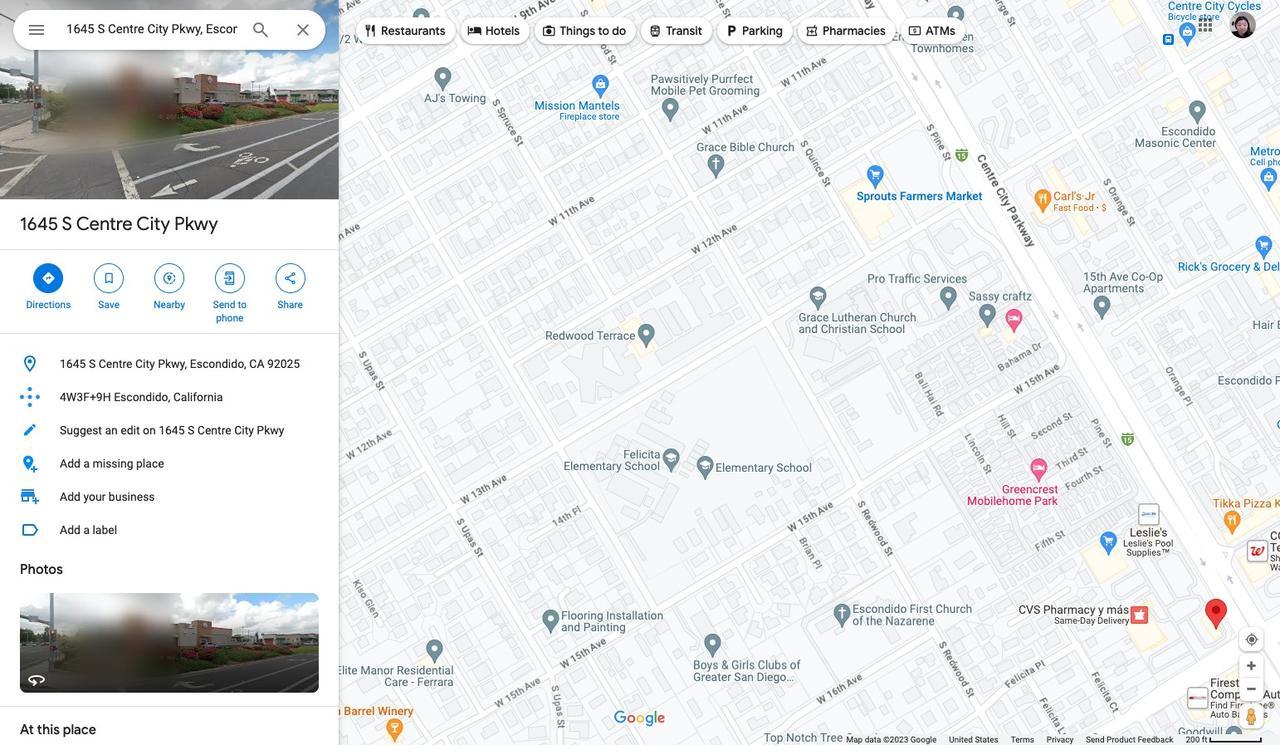 Task type: locate. For each thing, give the bounding box(es) containing it.

[[542, 22, 557, 40]]

1 add from the top
[[60, 457, 81, 470]]

1 horizontal spatial to
[[598, 23, 610, 38]]

a inside "button"
[[83, 457, 90, 470]]

2 vertical spatial city
[[234, 424, 254, 437]]

200
[[1187, 735, 1201, 744]]

2 vertical spatial centre
[[198, 424, 231, 437]]

1 vertical spatial s
[[89, 357, 96, 370]]

1 vertical spatial escondido,
[[114, 390, 170, 404]]

200 ft button
[[1187, 735, 1263, 744]]

0 horizontal spatial escondido,
[[114, 390, 170, 404]]

centre up the 4w3f+9h escondido, california
[[99, 357, 133, 370]]

centre down california
[[198, 424, 231, 437]]

4w3f+9h escondido, california button
[[0, 380, 339, 414]]

©2023
[[884, 735, 909, 744]]

edit
[[121, 424, 140, 437]]

nearby
[[154, 299, 185, 311]]

0 vertical spatial add
[[60, 457, 81, 470]]

escondido, up on
[[114, 390, 170, 404]]

city inside 1645 s centre city pkwy, escondido, ca 92025 button
[[135, 357, 155, 370]]

pkwy down 92025
[[257, 424, 284, 437]]

 hotels
[[467, 22, 520, 40]]

add
[[60, 457, 81, 470], [60, 490, 81, 503], [60, 523, 81, 537]]

0 vertical spatial to
[[598, 23, 610, 38]]

privacy
[[1047, 735, 1074, 744]]

1 horizontal spatial send
[[1087, 735, 1105, 744]]

send inside button
[[1087, 735, 1105, 744]]


[[724, 22, 739, 40]]

1645 s centre city pkwy, escondido, ca 92025
[[60, 357, 300, 370]]

product
[[1107, 735, 1136, 744]]

transit
[[666, 23, 703, 38]]

1645 inside button
[[60, 357, 86, 370]]

send inside send to phone
[[213, 299, 235, 311]]

to up phone
[[238, 299, 247, 311]]

0 horizontal spatial s
[[62, 213, 72, 236]]

s for 1645 s centre city pkwy, escondido, ca 92025
[[89, 357, 96, 370]]

add inside add your business 'link'
[[60, 490, 81, 503]]

1 vertical spatial add
[[60, 490, 81, 503]]

a for missing
[[83, 457, 90, 470]]


[[162, 269, 177, 287]]

0 vertical spatial city
[[137, 213, 170, 236]]

 restaurants
[[363, 22, 446, 40]]

add inside add a missing place "button"
[[60, 457, 81, 470]]

s
[[62, 213, 72, 236], [89, 357, 96, 370], [188, 424, 195, 437]]

place down on
[[136, 457, 164, 470]]

2 vertical spatial 1645
[[159, 424, 185, 437]]

1 vertical spatial send
[[1087, 735, 1105, 744]]

1645 S Centre City Pkwy, Escondido, CA 92025 field
[[13, 10, 326, 50]]

0 horizontal spatial place
[[63, 722, 96, 738]]

a left the label
[[83, 523, 90, 537]]

4w3f+9h
[[60, 390, 111, 404]]

footer
[[847, 734, 1187, 745]]

escondido,
[[190, 357, 247, 370], [114, 390, 170, 404]]

to left do
[[598, 23, 610, 38]]

None field
[[66, 19, 238, 39]]

0 vertical spatial s
[[62, 213, 72, 236]]

1 vertical spatial 1645
[[60, 357, 86, 370]]

add inside add a label button
[[60, 523, 81, 537]]

add for add a label
[[60, 523, 81, 537]]

united states
[[950, 735, 999, 744]]

1 a from the top
[[83, 457, 90, 470]]

2 add from the top
[[60, 490, 81, 503]]

map
[[847, 735, 863, 744]]

1645 up 4w3f+9h
[[60, 357, 86, 370]]

google maps element
[[0, 0, 1281, 745]]

add for add a missing place
[[60, 457, 81, 470]]

restaurants
[[381, 23, 446, 38]]

2 vertical spatial add
[[60, 523, 81, 537]]

to inside the  things to do
[[598, 23, 610, 38]]

1 vertical spatial pkwy
[[257, 424, 284, 437]]

united states button
[[950, 734, 999, 745]]

a left missing
[[83, 457, 90, 470]]

zoom in image
[[1246, 660, 1258, 672]]

send left product
[[1087, 735, 1105, 744]]

2 vertical spatial s
[[188, 424, 195, 437]]

city
[[137, 213, 170, 236], [135, 357, 155, 370], [234, 424, 254, 437]]


[[648, 22, 663, 40]]

3 add from the top
[[60, 523, 81, 537]]

0 vertical spatial a
[[83, 457, 90, 470]]

s up directions
[[62, 213, 72, 236]]

s inside button
[[89, 357, 96, 370]]

1 horizontal spatial 1645
[[60, 357, 86, 370]]

at this place
[[20, 722, 96, 738]]

0 vertical spatial send
[[213, 299, 235, 311]]

data
[[865, 735, 882, 744]]

1645 right on
[[159, 424, 185, 437]]

united
[[950, 735, 973, 744]]

200 ft
[[1187, 735, 1208, 744]]

1 vertical spatial a
[[83, 523, 90, 537]]

add left the label
[[60, 523, 81, 537]]

to
[[598, 23, 610, 38], [238, 299, 247, 311]]

place
[[136, 457, 164, 470], [63, 722, 96, 738]]

0 vertical spatial 1645
[[20, 213, 58, 236]]

send up phone
[[213, 299, 235, 311]]

a inside button
[[83, 523, 90, 537]]

1645 up 
[[20, 213, 58, 236]]

map data ©2023 google
[[847, 735, 937, 744]]

1645 s centre city pkwy
[[20, 213, 218, 236]]

footer containing map data ©2023 google
[[847, 734, 1187, 745]]

add down "suggest"
[[60, 457, 81, 470]]

2 horizontal spatial 1645
[[159, 424, 185, 437]]

1 vertical spatial centre
[[99, 357, 133, 370]]

city for pkwy,
[[135, 357, 155, 370]]

at
[[20, 722, 34, 738]]

city down ca
[[234, 424, 254, 437]]

send for send product feedback
[[1087, 735, 1105, 744]]

privacy button
[[1047, 734, 1074, 745]]

show your location image
[[1245, 632, 1260, 647]]

centre
[[76, 213, 133, 236], [99, 357, 133, 370], [198, 424, 231, 437]]

0 horizontal spatial pkwy
[[174, 213, 218, 236]]

city up 
[[137, 213, 170, 236]]

1 horizontal spatial place
[[136, 457, 164, 470]]

send
[[213, 299, 235, 311], [1087, 735, 1105, 744]]

pkwy up 
[[174, 213, 218, 236]]

add a label button
[[0, 513, 339, 547]]

0 horizontal spatial 1645
[[20, 213, 58, 236]]

0 horizontal spatial send
[[213, 299, 235, 311]]

escondido, left ca
[[190, 357, 247, 370]]

1 horizontal spatial s
[[89, 357, 96, 370]]

s up 4w3f+9h
[[89, 357, 96, 370]]

1645
[[20, 213, 58, 236], [60, 357, 86, 370], [159, 424, 185, 437]]

google account: michele murakami  
(michele.murakami@adept.ai) image
[[1230, 11, 1257, 38]]

pkwy
[[174, 213, 218, 236], [257, 424, 284, 437]]

1 horizontal spatial escondido,
[[190, 357, 247, 370]]

hotels
[[486, 23, 520, 38]]

1 vertical spatial city
[[135, 357, 155, 370]]

centre inside button
[[99, 357, 133, 370]]

save
[[98, 299, 120, 311]]

missing
[[93, 457, 133, 470]]

city left pkwy,
[[135, 357, 155, 370]]

92025
[[267, 357, 300, 370]]

send product feedback button
[[1087, 734, 1174, 745]]

 things to do
[[542, 22, 627, 40]]

1 horizontal spatial pkwy
[[257, 424, 284, 437]]

california
[[173, 390, 223, 404]]

s down california
[[188, 424, 195, 437]]

do
[[612, 23, 627, 38]]

0 vertical spatial place
[[136, 457, 164, 470]]

1 vertical spatial to
[[238, 299, 247, 311]]

 parking
[[724, 22, 783, 40]]

terms button
[[1011, 734, 1035, 745]]


[[283, 269, 298, 287]]

none field inside 1645 s centre city pkwy, escondido, ca 92025 "field"
[[66, 19, 238, 39]]

atms
[[926, 23, 956, 38]]

city inside the suggest an edit on 1645 s centre city pkwy button
[[234, 424, 254, 437]]

centre up 
[[76, 213, 133, 236]]


[[101, 269, 116, 287]]

share
[[278, 299, 303, 311]]

layers
[[40, 710, 67, 720]]

s inside button
[[188, 424, 195, 437]]

city for pkwy
[[137, 213, 170, 236]]

directions
[[26, 299, 71, 311]]

0 vertical spatial centre
[[76, 213, 133, 236]]

place down layers
[[63, 722, 96, 738]]

a
[[83, 457, 90, 470], [83, 523, 90, 537]]

2 horizontal spatial s
[[188, 424, 195, 437]]

2 a from the top
[[83, 523, 90, 537]]

this
[[37, 722, 60, 738]]

0 vertical spatial escondido,
[[190, 357, 247, 370]]

add left your
[[60, 490, 81, 503]]

0 horizontal spatial to
[[238, 299, 247, 311]]

add a label
[[60, 523, 117, 537]]



Task type: describe. For each thing, give the bounding box(es) containing it.
feedback
[[1138, 735, 1174, 744]]

4w3f+9h escondido, california
[[60, 390, 223, 404]]

footer inside google maps element
[[847, 734, 1187, 745]]

phone
[[216, 312, 244, 324]]

states
[[975, 735, 999, 744]]


[[27, 18, 47, 42]]

 pharmacies
[[805, 22, 886, 40]]


[[41, 269, 56, 287]]

1645 for 1645 s centre city pkwy, escondido, ca 92025
[[60, 357, 86, 370]]

 button
[[13, 10, 60, 53]]

centre for pkwy
[[76, 213, 133, 236]]

pkwy,
[[158, 357, 187, 370]]

google
[[911, 735, 937, 744]]


[[805, 22, 820, 40]]


[[363, 22, 378, 40]]

centre for pkwy,
[[99, 357, 133, 370]]

s for 1645 s centre city pkwy
[[62, 213, 72, 236]]

suggest an edit on 1645 s centre city pkwy button
[[0, 414, 339, 447]]

actions for 1645 s centre city pkwy region
[[0, 250, 339, 333]]

add for add your business
[[60, 490, 81, 503]]

parking
[[743, 23, 783, 38]]

add your business link
[[0, 480, 339, 513]]

add a missing place
[[60, 457, 164, 470]]

label
[[93, 523, 117, 537]]

to inside send to phone
[[238, 299, 247, 311]]

suggest
[[60, 424, 102, 437]]

send for send to phone
[[213, 299, 235, 311]]

1645 inside button
[[159, 424, 185, 437]]

on
[[143, 424, 156, 437]]

suggest an edit on 1645 s centre city pkwy
[[60, 424, 284, 437]]

terms
[[1011, 735, 1035, 744]]

0 vertical spatial pkwy
[[174, 213, 218, 236]]

 atms
[[908, 22, 956, 40]]

 transit
[[648, 22, 703, 40]]

ca
[[249, 357, 265, 370]]

1645 s centre city pkwy, escondido, ca 92025 button
[[0, 347, 339, 380]]

add a missing place button
[[0, 447, 339, 480]]

photos
[[20, 562, 63, 578]]

zoom out image
[[1246, 683, 1258, 695]]

show street view coverage image
[[1240, 704, 1264, 728]]

ft
[[1203, 735, 1208, 744]]

pharmacies
[[823, 23, 886, 38]]

 search field
[[13, 10, 326, 53]]


[[222, 269, 237, 287]]

1645 s centre city pkwy main content
[[0, 0, 339, 745]]

business
[[109, 490, 155, 503]]

a for label
[[83, 523, 90, 537]]

1 vertical spatial place
[[63, 722, 96, 738]]


[[908, 22, 923, 40]]

add your business
[[60, 490, 155, 503]]

send product feedback
[[1087, 735, 1174, 744]]

place inside "button"
[[136, 457, 164, 470]]

centre inside button
[[198, 424, 231, 437]]

send to phone
[[213, 299, 247, 324]]

your
[[83, 490, 106, 503]]

1645 for 1645 s centre city pkwy
[[20, 213, 58, 236]]

pkwy inside the suggest an edit on 1645 s centre city pkwy button
[[257, 424, 284, 437]]


[[467, 22, 482, 40]]

an
[[105, 424, 118, 437]]

things
[[560, 23, 596, 38]]



Task type: vqa. For each thing, say whether or not it's contained in the screenshot.
S to the middle
yes



